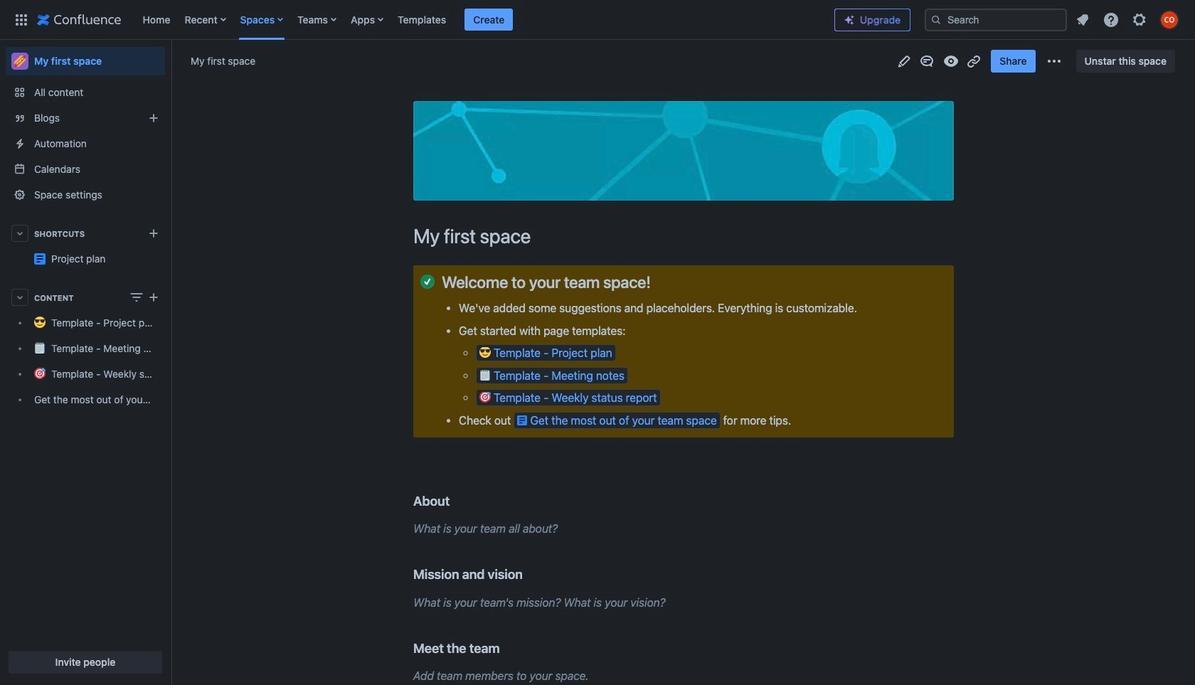 Task type: locate. For each thing, give the bounding box(es) containing it.
template - project plan image
[[34, 253, 46, 265]]

add shortcut image
[[145, 225, 162, 242]]

:notepad_spiral: image
[[480, 369, 491, 380]]

0 horizontal spatial list
[[136, 0, 823, 39]]

:sunglasses: image
[[480, 347, 491, 358], [480, 347, 491, 358]]

search image
[[931, 14, 942, 25]]

banner
[[0, 0, 1195, 43]]

0 horizontal spatial copy image
[[498, 639, 516, 657]]

confluence image
[[37, 11, 121, 28], [37, 11, 121, 28]]

list
[[136, 0, 823, 39], [1070, 7, 1187, 32]]

global element
[[9, 0, 823, 39]]

1 horizontal spatial copy image
[[521, 566, 539, 583]]

more actions image
[[1046, 52, 1063, 69]]

tree
[[6, 310, 165, 413]]

2 vertical spatial copy image
[[498, 639, 516, 657]]

list for appswitcher icon at the left top of the page
[[136, 0, 823, 39]]

list item
[[465, 8, 513, 31]]

edit this page image
[[896, 52, 913, 69]]

copy image
[[650, 273, 667, 290], [521, 566, 539, 583], [498, 639, 516, 657]]

1 horizontal spatial list
[[1070, 7, 1187, 32]]

:notepad_spiral: image
[[480, 369, 491, 380]]

None search field
[[925, 8, 1067, 31]]

2 horizontal spatial copy image
[[650, 273, 667, 290]]

:dart: image
[[480, 391, 491, 403], [480, 391, 491, 403]]

collapse sidebar image
[[155, 47, 186, 75]]

notification icon image
[[1074, 11, 1092, 28]]

stop watching image
[[943, 52, 960, 69]]

1 vertical spatial copy image
[[521, 566, 539, 583]]

get the most out of your team space image
[[518, 415, 528, 426]]

appswitcher icon image
[[13, 11, 30, 28]]

:check_mark: image
[[421, 275, 435, 289]]



Task type: describe. For each thing, give the bounding box(es) containing it.
list for premium icon
[[1070, 7, 1187, 32]]

copy link image
[[966, 52, 983, 69]]

create a page image
[[145, 289, 162, 306]]

create a blog image
[[145, 110, 162, 127]]

settings icon image
[[1131, 11, 1148, 28]]

tree inside space element
[[6, 310, 165, 413]]

copy image
[[448, 492, 466, 509]]

list item inside global element
[[465, 8, 513, 31]]

Search field
[[925, 8, 1067, 31]]

change view image
[[128, 289, 145, 306]]

0 vertical spatial copy image
[[650, 273, 667, 290]]

premium image
[[844, 14, 855, 26]]

space element
[[0, 40, 171, 685]]

help icon image
[[1103, 11, 1120, 28]]



Task type: vqa. For each thing, say whether or not it's contained in the screenshot.
:notepad_spiral: image
yes



